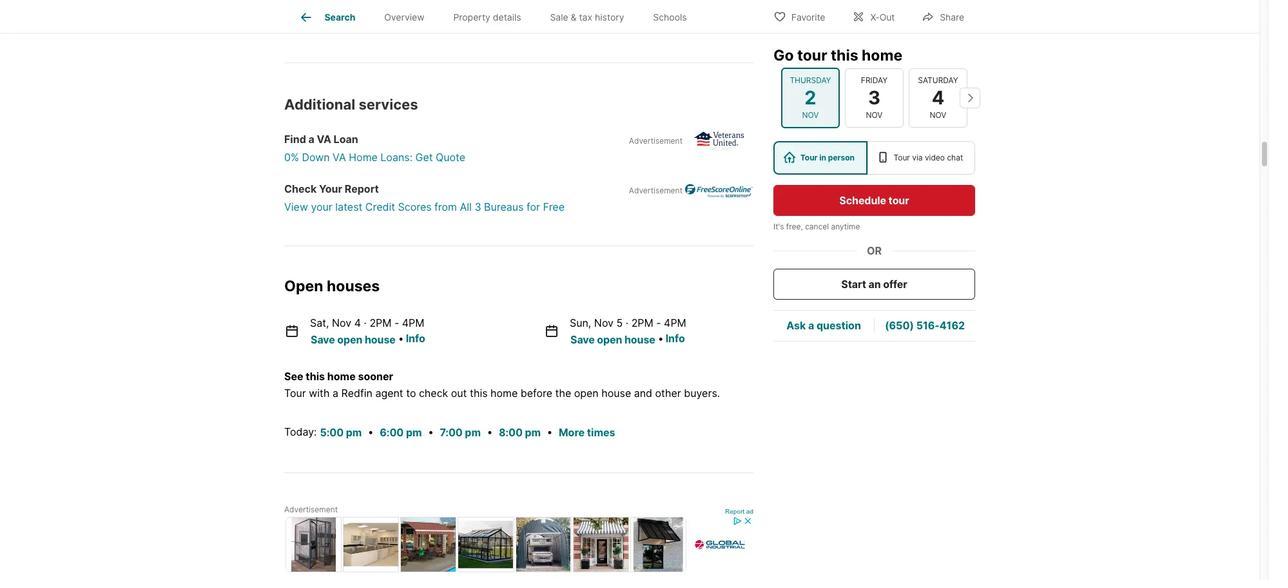 Task type: describe. For each thing, give the bounding box(es) containing it.
1 pm from the left
[[346, 426, 362, 439]]

wattbuy,
[[454, 20, 492, 31]]

buyers.
[[684, 387, 720, 400]]

by
[[329, 20, 340, 31]]

7:00
[[440, 426, 463, 439]]

1 horizontal spatial va
[[333, 151, 346, 164]]

additional
[[284, 96, 355, 113]]

today:
[[284, 425, 317, 438]]

saturday
[[918, 75, 958, 85]]

thursday
[[790, 75, 831, 85]]

before
[[521, 387, 552, 400]]

question
[[817, 319, 861, 332]]

history
[[595, 12, 624, 23]]

other
[[655, 387, 681, 400]]

provided
[[289, 20, 327, 31]]

3 inside check your report view your latest credit scores from all 3 bureaus for free
[[475, 201, 481, 214]]

check
[[419, 387, 448, 400]]

6:00 pm button
[[379, 424, 423, 441]]

see this home sooner tour with a redfin agent to check out this home before the open house and other buyers.
[[284, 370, 720, 400]]

check your report view your latest credit scores from all 3 bureaus for free
[[284, 183, 565, 214]]

5:00
[[320, 426, 344, 439]]

tab list containing search
[[284, 0, 712, 33]]

- for sun, nov 5 · 2pm - 4pm save open house • info
[[656, 317, 661, 330]]

&
[[571, 12, 577, 23]]

1 horizontal spatial home
[[491, 387, 518, 400]]

video
[[925, 153, 945, 162]]

start an offer
[[841, 278, 907, 291]]

• left 7:00
[[428, 425, 434, 438]]

details
[[493, 12, 521, 23]]

tour in person
[[800, 153, 855, 162]]

report inside check your report view your latest credit scores from all 3 bureaus for free
[[345, 183, 379, 196]]

allconnect
[[513, 20, 559, 31]]

2 vertical spatial advertisement
[[284, 505, 338, 515]]

to
[[406, 387, 416, 400]]

advertisement for find a va loan 0% down va home loans: get quote
[[629, 136, 683, 146]]

the
[[555, 387, 571, 400]]

tour inside see this home sooner tour with a redfin agent to check out this home before the open house and other buyers.
[[284, 387, 306, 400]]

1 vertical spatial home
[[327, 370, 356, 383]]

credit
[[365, 201, 395, 214]]

3 inside friday 3 nov
[[868, 86, 881, 109]]

a for question
[[808, 319, 814, 332]]

view
[[284, 201, 308, 214]]

report inside button
[[725, 508, 745, 515]]

· for 5
[[626, 317, 629, 330]]

4 pm from the left
[[525, 426, 541, 439]]

from
[[435, 201, 457, 214]]

latest
[[335, 201, 363, 214]]

tax
[[579, 12, 592, 23]]

tour via video chat option
[[868, 141, 975, 175]]

favorite button
[[762, 3, 836, 29]]

save open house button for 4
[[310, 331, 396, 348]]

it's free, cancel anytime
[[774, 222, 860, 231]]

0% down va home loans: get quote link
[[284, 150, 761, 165]]

person
[[828, 153, 855, 162]]

tour for tour in person
[[800, 153, 818, 162]]

or
[[867, 244, 882, 257]]

offer
[[883, 278, 907, 291]]

sun, nov 5 · 2pm - 4pm save open house • info
[[570, 317, 686, 346]]

• inside sat, nov 4 · 2pm - 4pm save open house • info
[[399, 332, 404, 345]]

open houses
[[284, 277, 380, 296]]

ad region
[[284, 516, 754, 574]]

1 horizontal spatial down
[[342, 20, 367, 31]]

• left the 6:00
[[368, 425, 374, 438]]

an
[[869, 278, 881, 291]]

report ad button
[[725, 508, 754, 518]]

go
[[774, 46, 794, 64]]

(650) 516-4162 link
[[885, 319, 965, 332]]

sale
[[550, 12, 568, 23]]

check
[[284, 183, 317, 196]]

info link for sun, nov 5 · 2pm - 4pm save open house • info
[[666, 332, 685, 345]]

sat,
[[310, 317, 329, 330]]

view your latest credit scores from all 3 bureaus for free link
[[284, 199, 761, 215]]

additional services
[[284, 96, 418, 113]]

0 horizontal spatial this
[[306, 370, 325, 383]]

x-out button
[[842, 3, 906, 29]]

0%
[[284, 151, 299, 164]]

share
[[940, 11, 964, 22]]

with
[[309, 387, 330, 400]]

for
[[527, 201, 540, 214]]

scores
[[398, 201, 432, 214]]

x-
[[871, 11, 880, 22]]

schedule
[[840, 194, 886, 207]]

nov for 2
[[802, 110, 819, 120]]

out
[[451, 387, 467, 400]]

search link
[[299, 10, 355, 25]]

• left 8:00 on the bottom
[[487, 425, 493, 438]]

overview
[[384, 12, 425, 23]]

open for 4
[[337, 333, 363, 346]]

thursday 2 nov
[[790, 75, 831, 120]]

6:00
[[380, 426, 404, 439]]

schools
[[653, 12, 687, 23]]

4162
[[940, 319, 965, 332]]

list box containing tour in person
[[774, 141, 975, 175]]

favorite
[[791, 11, 825, 22]]

out
[[880, 11, 895, 22]]

friday 3 nov
[[861, 75, 888, 120]]

0 horizontal spatial and
[[494, 20, 510, 31]]

ask
[[787, 319, 806, 332]]

and inside see this home sooner tour with a redfin agent to check out this home before the open house and other buyers.
[[634, 387, 652, 400]]

property
[[453, 12, 490, 23]]

report ad
[[725, 508, 754, 515]]

tour via video chat
[[894, 153, 963, 162]]

agent
[[375, 387, 403, 400]]

chat
[[947, 153, 963, 162]]

tour for schedule
[[889, 194, 909, 207]]

anytime
[[831, 222, 860, 231]]

• inside sun, nov 5 · 2pm - 4pm save open house • info
[[658, 332, 663, 345]]



Task type: locate. For each thing, give the bounding box(es) containing it.
0 horizontal spatial tour
[[797, 46, 827, 64]]

nov for 3
[[866, 110, 883, 120]]

house inside sun, nov 5 · 2pm - 4pm save open house • info
[[625, 333, 655, 346]]

2pm inside sat, nov 4 · 2pm - 4pm save open house • info
[[370, 317, 392, 330]]

advertisement
[[629, 136, 683, 146], [629, 186, 683, 196], [284, 505, 338, 515]]

1 horizontal spatial 4
[[932, 86, 945, 109]]

loan
[[334, 133, 358, 146]]

services
[[359, 96, 418, 113]]

0 vertical spatial tour
[[797, 46, 827, 64]]

- inside sat, nov 4 · 2pm - 4pm save open house • info
[[395, 317, 399, 330]]

· for 4
[[364, 317, 367, 330]]

· inside sat, nov 4 · 2pm - 4pm save open house • info
[[364, 317, 367, 330]]

1 info from the left
[[406, 332, 425, 345]]

3 pm from the left
[[465, 426, 481, 439]]

saturday 4 nov
[[918, 75, 958, 120]]

4 down the houses
[[354, 317, 361, 330]]

more
[[559, 426, 585, 439]]

• left more
[[547, 425, 553, 438]]

pm right 5:00 at the bottom left of page
[[346, 426, 362, 439]]

tour right schedule
[[889, 194, 909, 207]]

info link for sat, nov 4 · 2pm - 4pm save open house • info
[[406, 332, 425, 345]]

2pm for 5
[[632, 317, 654, 330]]

2 pm from the left
[[406, 426, 422, 439]]

2
[[805, 86, 817, 109]]

2pm for 4
[[370, 317, 392, 330]]

houses
[[327, 277, 380, 296]]

2pm inside sun, nov 5 · 2pm - 4pm save open house • info
[[632, 317, 654, 330]]

info inside sun, nov 5 · 2pm - 4pm save open house • info
[[666, 332, 685, 345]]

nov left 5
[[594, 317, 614, 330]]

save open house button down sat,
[[310, 331, 396, 348]]

tour in person option
[[774, 141, 868, 175]]

0 vertical spatial 3
[[868, 86, 881, 109]]

down right by
[[342, 20, 367, 31]]

resource,
[[409, 20, 451, 31]]

1 save from the left
[[311, 333, 335, 346]]

go tour this home
[[774, 46, 903, 64]]

this up with
[[306, 370, 325, 383]]

list box
[[774, 141, 975, 175]]

2pm right 5
[[632, 317, 654, 330]]

1 · from the left
[[364, 317, 367, 330]]

1 horizontal spatial this
[[470, 387, 488, 400]]

4
[[932, 86, 945, 109], [354, 317, 361, 330]]

· inside sun, nov 5 · 2pm - 4pm save open house • info
[[626, 317, 629, 330]]

open down 5
[[597, 333, 622, 346]]

payment
[[369, 20, 406, 31]]

0 horizontal spatial ·
[[364, 317, 367, 330]]

this right out
[[470, 387, 488, 400]]

8:00 pm button
[[498, 424, 541, 441]]

1 horizontal spatial 2pm
[[632, 317, 654, 330]]

2 save open house button from the left
[[570, 331, 656, 348]]

a right with
[[333, 387, 338, 400]]

2 horizontal spatial a
[[808, 319, 814, 332]]

va down loan
[[333, 151, 346, 164]]

start
[[841, 278, 866, 291]]

info link
[[406, 332, 425, 345], [666, 332, 685, 345]]

0 vertical spatial advertisement
[[629, 136, 683, 146]]

nov down 'saturday'
[[930, 110, 947, 120]]

0 horizontal spatial a
[[308, 133, 314, 146]]

0 horizontal spatial 3
[[475, 201, 481, 214]]

1 vertical spatial this
[[306, 370, 325, 383]]

via
[[912, 153, 923, 162]]

0 vertical spatial this
[[831, 46, 858, 64]]

open inside sat, nov 4 · 2pm - 4pm save open house • info
[[337, 333, 363, 346]]

save down sun, at the bottom left of the page
[[571, 333, 595, 346]]

open right the on the left bottom of the page
[[574, 387, 599, 400]]

property details tab
[[439, 2, 536, 33]]

• up 'agent'
[[399, 332, 404, 345]]

0 vertical spatial and
[[494, 20, 510, 31]]

schools tab
[[639, 2, 701, 33]]

down inside find a va loan 0% down va home loans: get quote
[[302, 151, 330, 164]]

2 vertical spatial a
[[333, 387, 338, 400]]

1 horizontal spatial save open house button
[[570, 331, 656, 348]]

info link up other
[[666, 332, 685, 345]]

house
[[365, 333, 396, 346], [625, 333, 655, 346], [602, 387, 631, 400]]

it's
[[774, 222, 784, 231]]

nov inside saturday 4 nov
[[930, 110, 947, 120]]

2 horizontal spatial tour
[[894, 153, 910, 162]]

•
[[399, 332, 404, 345], [658, 332, 663, 345], [368, 425, 374, 438], [428, 425, 434, 438], [487, 425, 493, 438], [547, 425, 553, 438]]

save inside sat, nov 4 · 2pm - 4pm save open house • info
[[311, 333, 335, 346]]

1 vertical spatial and
[[634, 387, 652, 400]]

• up other
[[658, 332, 663, 345]]

save
[[311, 333, 335, 346], [571, 333, 595, 346]]

house inside see this home sooner tour with a redfin agent to check out this home before the open house and other buyers.
[[602, 387, 631, 400]]

3 down friday
[[868, 86, 881, 109]]

save open house button
[[310, 331, 396, 348], [570, 331, 656, 348]]

house for 5
[[625, 333, 655, 346]]

0 horizontal spatial down
[[302, 151, 330, 164]]

x-out
[[871, 11, 895, 22]]

1 horizontal spatial ·
[[626, 317, 629, 330]]

0 vertical spatial va
[[317, 133, 331, 146]]

save open house button down 5
[[570, 331, 656, 348]]

1 horizontal spatial a
[[333, 387, 338, 400]]

save for sun,
[[571, 333, 595, 346]]

overview tab
[[370, 2, 439, 33]]

house inside sat, nov 4 · 2pm - 4pm save open house • info
[[365, 333, 396, 346]]

5
[[617, 317, 623, 330]]

tab list
[[284, 0, 712, 33]]

pm right 8:00 on the bottom
[[525, 426, 541, 439]]

4pm for sun, nov 5 · 2pm - 4pm save open house • info
[[664, 317, 686, 330]]

pm
[[346, 426, 362, 439], [406, 426, 422, 439], [465, 426, 481, 439], [525, 426, 541, 439]]

info for sun, nov 5 · 2pm - 4pm save open house • info
[[666, 332, 685, 345]]

and right wattbuy,
[[494, 20, 510, 31]]

provided by down payment resource, wattbuy, and allconnect
[[289, 20, 559, 31]]

1 horizontal spatial and
[[634, 387, 652, 400]]

3 right all
[[475, 201, 481, 214]]

see
[[284, 370, 303, 383]]

2 2pm from the left
[[632, 317, 654, 330]]

2pm down the houses
[[370, 317, 392, 330]]

4pm inside sun, nov 5 · 2pm - 4pm save open house • info
[[664, 317, 686, 330]]

your
[[311, 201, 333, 214]]

1 info link from the left
[[406, 332, 425, 345]]

1 horizontal spatial -
[[656, 317, 661, 330]]

- inside sun, nov 5 · 2pm - 4pm save open house • info
[[656, 317, 661, 330]]

1 2pm from the left
[[370, 317, 392, 330]]

info link up to
[[406, 332, 425, 345]]

nov
[[802, 110, 819, 120], [866, 110, 883, 120], [930, 110, 947, 120], [332, 317, 351, 330], [594, 317, 614, 330]]

a
[[308, 133, 314, 146], [808, 319, 814, 332], [333, 387, 338, 400]]

info up other
[[666, 332, 685, 345]]

516-
[[916, 319, 940, 332]]

home left before
[[491, 387, 518, 400]]

4 inside saturday 4 nov
[[932, 86, 945, 109]]

0 horizontal spatial 2pm
[[370, 317, 392, 330]]

nov for 4
[[930, 110, 947, 120]]

nov inside thursday 2 nov
[[802, 110, 819, 120]]

a right find
[[308, 133, 314, 146]]

open inside see this home sooner tour with a redfin agent to check out this home before the open house and other buyers.
[[574, 387, 599, 400]]

tour
[[797, 46, 827, 64], [889, 194, 909, 207]]

property details
[[453, 12, 521, 23]]

open for 5
[[597, 333, 622, 346]]

2 info link from the left
[[666, 332, 685, 345]]

1 horizontal spatial tour
[[800, 153, 818, 162]]

home up friday
[[862, 46, 903, 64]]

sat, nov 4 · 2pm - 4pm save open house • info
[[310, 317, 425, 346]]

0 horizontal spatial info link
[[406, 332, 425, 345]]

None button
[[781, 68, 840, 128], [845, 68, 904, 128], [909, 68, 968, 128], [781, 68, 840, 128], [845, 68, 904, 128], [909, 68, 968, 128]]

0 horizontal spatial tour
[[284, 387, 306, 400]]

0 horizontal spatial 4
[[354, 317, 361, 330]]

and
[[494, 20, 510, 31], [634, 387, 652, 400]]

sale & tax history tab
[[536, 2, 639, 33]]

2 horizontal spatial home
[[862, 46, 903, 64]]

schedule tour button
[[774, 185, 975, 216]]

tour left "via"
[[894, 153, 910, 162]]

all
[[460, 201, 472, 214]]

nov inside friday 3 nov
[[866, 110, 883, 120]]

free,
[[786, 222, 803, 231]]

tour inside "button"
[[889, 194, 909, 207]]

tour for go
[[797, 46, 827, 64]]

1 horizontal spatial save
[[571, 333, 595, 346]]

house up times
[[602, 387, 631, 400]]

find
[[284, 133, 306, 146]]

4pm inside sat, nov 4 · 2pm - 4pm save open house • info
[[402, 317, 425, 330]]

1 vertical spatial report
[[725, 508, 745, 515]]

down right 0%
[[302, 151, 330, 164]]

info up to
[[406, 332, 425, 345]]

0 vertical spatial 4
[[932, 86, 945, 109]]

2 · from the left
[[626, 317, 629, 330]]

0 vertical spatial a
[[308, 133, 314, 146]]

search
[[325, 12, 355, 23]]

1 horizontal spatial info link
[[666, 332, 685, 345]]

2 save from the left
[[571, 333, 595, 346]]

sooner
[[358, 370, 393, 383]]

2 info from the left
[[666, 332, 685, 345]]

find a va loan 0% down va home loans: get quote
[[284, 133, 466, 164]]

1 vertical spatial a
[[808, 319, 814, 332]]

0 horizontal spatial report
[[345, 183, 379, 196]]

tour
[[800, 153, 818, 162], [894, 153, 910, 162], [284, 387, 306, 400]]

sun,
[[570, 317, 591, 330]]

friday
[[861, 75, 888, 85]]

quote
[[436, 151, 466, 164]]

a right ask at the bottom of the page
[[808, 319, 814, 332]]

save inside sun, nov 5 · 2pm - 4pm save open house • info
[[571, 333, 595, 346]]

bureaus
[[484, 201, 524, 214]]

1 save open house button from the left
[[310, 331, 396, 348]]

2 - from the left
[[656, 317, 661, 330]]

nov inside sat, nov 4 · 2pm - 4pm save open house • info
[[332, 317, 351, 330]]

1 vertical spatial tour
[[889, 194, 909, 207]]

info inside sat, nov 4 · 2pm - 4pm save open house • info
[[406, 332, 425, 345]]

4pm for sat, nov 4 · 2pm - 4pm save open house • info
[[402, 317, 425, 330]]

nov right sat,
[[332, 317, 351, 330]]

nov down 2
[[802, 110, 819, 120]]

1 vertical spatial advertisement
[[629, 186, 683, 196]]

1 vertical spatial 3
[[475, 201, 481, 214]]

save open house button for 5
[[570, 331, 656, 348]]

home
[[862, 46, 903, 64], [327, 370, 356, 383], [491, 387, 518, 400]]

down
[[342, 20, 367, 31], [302, 151, 330, 164]]

today: 5:00 pm • 6:00 pm • 7:00 pm • 8:00 pm • more times
[[284, 425, 615, 439]]

tour left in
[[800, 153, 818, 162]]

open
[[284, 277, 323, 296]]

0 horizontal spatial save open house button
[[310, 331, 396, 348]]

1 vertical spatial down
[[302, 151, 330, 164]]

1 horizontal spatial tour
[[889, 194, 909, 207]]

open inside sun, nov 5 · 2pm - 4pm save open house • info
[[597, 333, 622, 346]]

house for 4
[[365, 333, 396, 346]]

1 horizontal spatial info
[[666, 332, 685, 345]]

tour up 'thursday'
[[797, 46, 827, 64]]

4 down 'saturday'
[[932, 86, 945, 109]]

open up sooner
[[337, 333, 363, 346]]

0 horizontal spatial save
[[311, 333, 335, 346]]

this up 'thursday'
[[831, 46, 858, 64]]

2 4pm from the left
[[664, 317, 686, 330]]

1 4pm from the left
[[402, 317, 425, 330]]

0 horizontal spatial va
[[317, 133, 331, 146]]

1 vertical spatial va
[[333, 151, 346, 164]]

· down the houses
[[364, 317, 367, 330]]

in
[[820, 153, 826, 162]]

1 horizontal spatial 4pm
[[664, 317, 686, 330]]

times
[[587, 426, 615, 439]]

nov inside sun, nov 5 · 2pm - 4pm save open house • info
[[594, 317, 614, 330]]

0 horizontal spatial 4pm
[[402, 317, 425, 330]]

1 vertical spatial 4
[[354, 317, 361, 330]]

1 - from the left
[[395, 317, 399, 330]]

2 horizontal spatial this
[[831, 46, 858, 64]]

va
[[317, 133, 331, 146], [333, 151, 346, 164]]

home up the redfin
[[327, 370, 356, 383]]

report up latest
[[345, 183, 379, 196]]

more times link
[[559, 426, 615, 439]]

nov down friday
[[866, 110, 883, 120]]

2 vertical spatial this
[[470, 387, 488, 400]]

pm right the 6:00
[[406, 426, 422, 439]]

0 horizontal spatial -
[[395, 317, 399, 330]]

0 horizontal spatial info
[[406, 332, 425, 345]]

- for sat, nov 4 · 2pm - 4pm save open house • info
[[395, 317, 399, 330]]

house up sooner
[[365, 333, 396, 346]]

· right 5
[[626, 317, 629, 330]]

0 horizontal spatial home
[[327, 370, 356, 383]]

5:00 pm button
[[319, 424, 363, 441]]

2 vertical spatial home
[[491, 387, 518, 400]]

advertisement for check your report view your latest credit scores from all 3 bureaus for free
[[629, 186, 683, 196]]

info for sat, nov 4 · 2pm - 4pm save open house • info
[[406, 332, 425, 345]]

a for va
[[308, 133, 314, 146]]

loans:
[[381, 151, 413, 164]]

get
[[416, 151, 433, 164]]

schedule tour
[[840, 194, 909, 207]]

save for sat,
[[311, 333, 335, 346]]

redfin
[[341, 387, 373, 400]]

your
[[319, 183, 342, 196]]

house up other
[[625, 333, 655, 346]]

0 vertical spatial home
[[862, 46, 903, 64]]

free
[[543, 201, 565, 214]]

va left loan
[[317, 133, 331, 146]]

4 inside sat, nov 4 · 2pm - 4pm save open house • info
[[354, 317, 361, 330]]

save down sat,
[[311, 333, 335, 346]]

pm right 7:00
[[465, 426, 481, 439]]

7:00 pm button
[[439, 424, 481, 441]]

next image
[[960, 88, 981, 108]]

report left ad
[[725, 508, 745, 515]]

·
[[364, 317, 367, 330], [626, 317, 629, 330]]

0 vertical spatial report
[[345, 183, 379, 196]]

ad
[[746, 508, 754, 515]]

tour down see
[[284, 387, 306, 400]]

tour for tour via video chat
[[894, 153, 910, 162]]

0 vertical spatial down
[[342, 20, 367, 31]]

a inside see this home sooner tour with a redfin agent to check out this home before the open house and other buyers.
[[333, 387, 338, 400]]

and left other
[[634, 387, 652, 400]]

a inside find a va loan 0% down va home loans: get quote
[[308, 133, 314, 146]]

1 horizontal spatial report
[[725, 508, 745, 515]]

1 horizontal spatial 3
[[868, 86, 881, 109]]

sale & tax history
[[550, 12, 624, 23]]

start an offer button
[[774, 269, 975, 300]]



Task type: vqa. For each thing, say whether or not it's contained in the screenshot.
ADD HOME TO FAVORITES option
no



